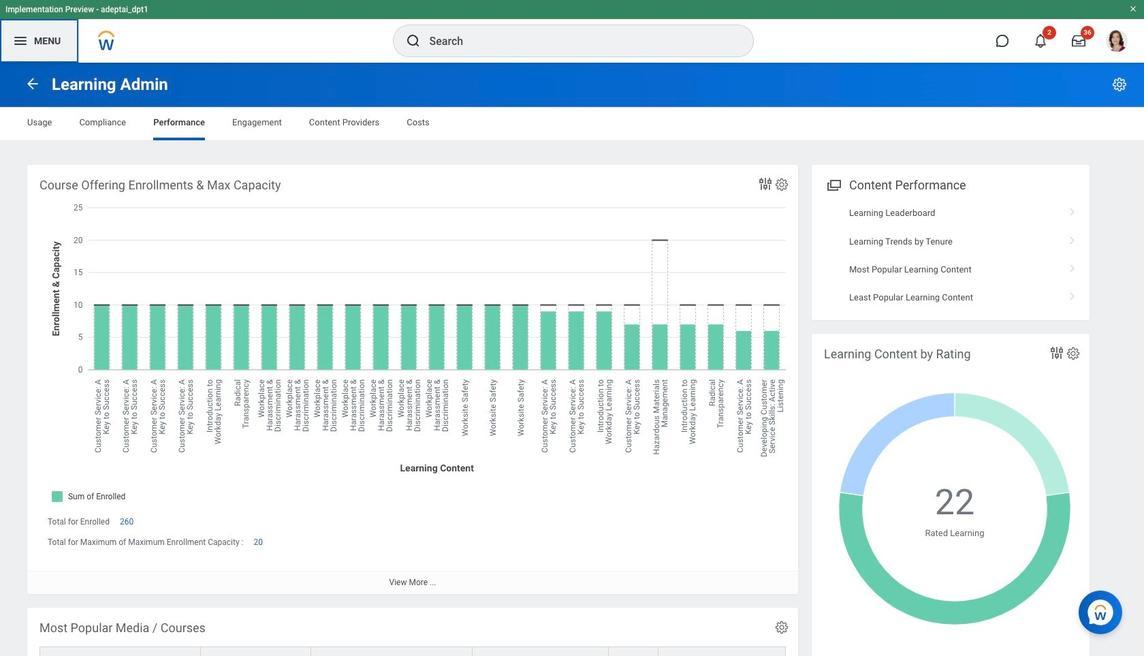 Task type: vqa. For each thing, say whether or not it's contained in the screenshot.
2nd chevron right icon from the top
yes



Task type: describe. For each thing, give the bounding box(es) containing it.
justify image
[[12, 33, 29, 49]]

configure this page image
[[1112, 76, 1128, 93]]

close environment banner image
[[1130, 5, 1138, 13]]

menu group image
[[824, 175, 843, 193]]

inbox large image
[[1072, 34, 1086, 48]]

chevron right image
[[1064, 203, 1082, 217]]

column header inside most popular media / courses element
[[473, 647, 609, 656]]

course offering enrollments & max capacity element
[[27, 165, 798, 594]]

1 chevron right image from the top
[[1064, 231, 1082, 245]]

2 chevron right image from the top
[[1064, 260, 1082, 273]]

configure and view chart data image
[[1049, 345, 1066, 361]]

most popular media / courses element
[[27, 608, 798, 656]]



Task type: locate. For each thing, give the bounding box(es) containing it.
previous page image
[[25, 75, 41, 92]]

row inside most popular media / courses element
[[40, 647, 786, 656]]

configure course offering enrollments & max capacity image
[[775, 177, 790, 192]]

tab list
[[14, 108, 1131, 140]]

chevron right image
[[1064, 231, 1082, 245], [1064, 260, 1082, 273], [1064, 288, 1082, 301]]

3 chevron right image from the top
[[1064, 288, 1082, 301]]

search image
[[405, 33, 421, 49]]

main content
[[0, 63, 1145, 656]]

Search Workday  search field
[[430, 26, 725, 56]]

2 vertical spatial chevron right image
[[1064, 288, 1082, 301]]

notifications large image
[[1034, 34, 1048, 48]]

1 vertical spatial chevron right image
[[1064, 260, 1082, 273]]

configure most popular media / courses image
[[775, 620, 790, 635]]

row
[[40, 647, 786, 656]]

column header
[[473, 647, 609, 656]]

list
[[812, 199, 1090, 312]]

banner
[[0, 0, 1145, 63]]

learning content by rating element
[[812, 334, 1090, 656]]

configure learning content by rating image
[[1066, 346, 1081, 361]]

0 vertical spatial chevron right image
[[1064, 231, 1082, 245]]

profile logan mcneil image
[[1106, 30, 1128, 55]]



